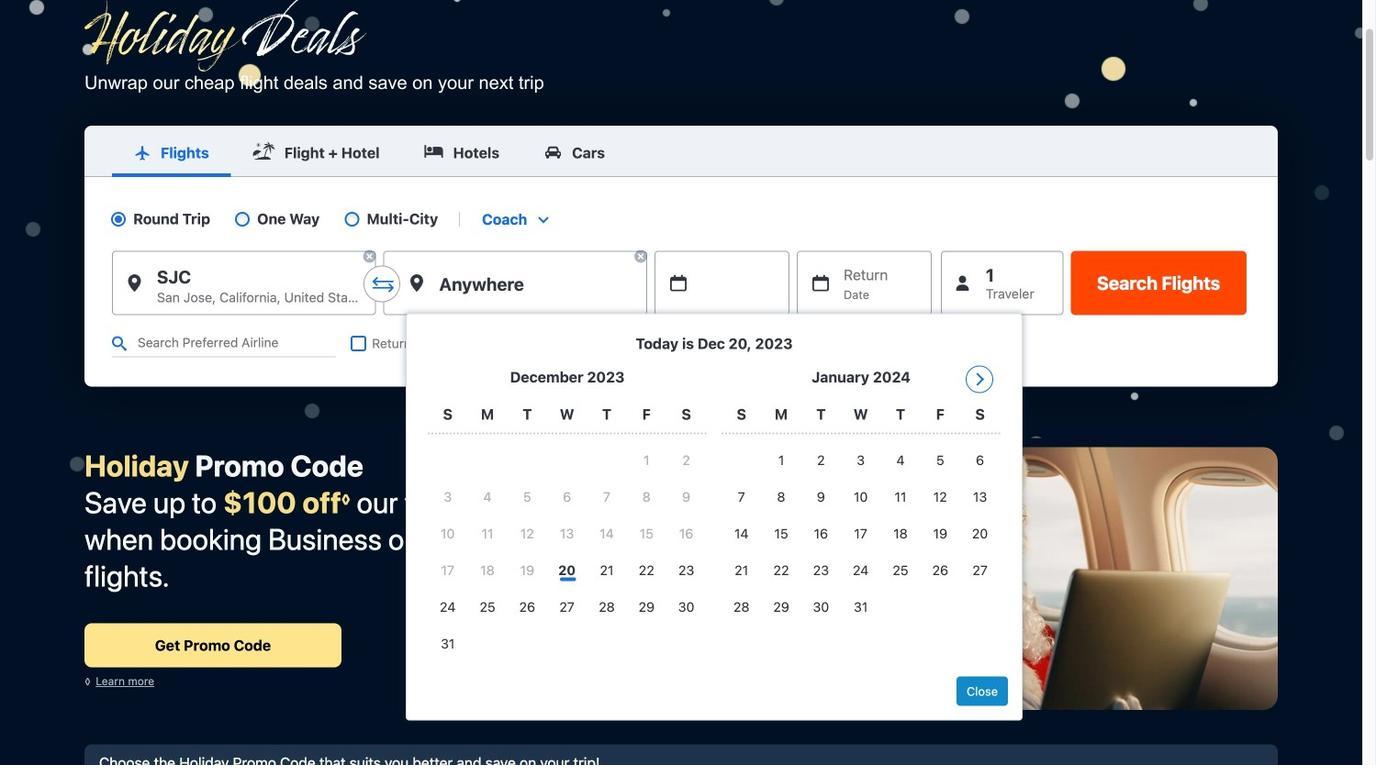 Task type: vqa. For each thing, say whether or not it's contained in the screenshot.
field
yes



Task type: describe. For each thing, give the bounding box(es) containing it.
clear field image
[[634, 249, 648, 264]]

clear field image
[[362, 249, 377, 264]]

promotional coupons element
[[84, 438, 1278, 766]]

search image
[[112, 337, 127, 351]]

search widget tabs tab list
[[84, 126, 1278, 177]]



Task type: locate. For each thing, give the bounding box(es) containing it.
Search Preferred Airline text field
[[112, 330, 336, 358]]

None button
[[1071, 251, 1247, 315]]

form
[[84, 126, 1278, 721]]

dialog
[[406, 314, 1023, 721]]

None field
[[475, 210, 555, 229]]



